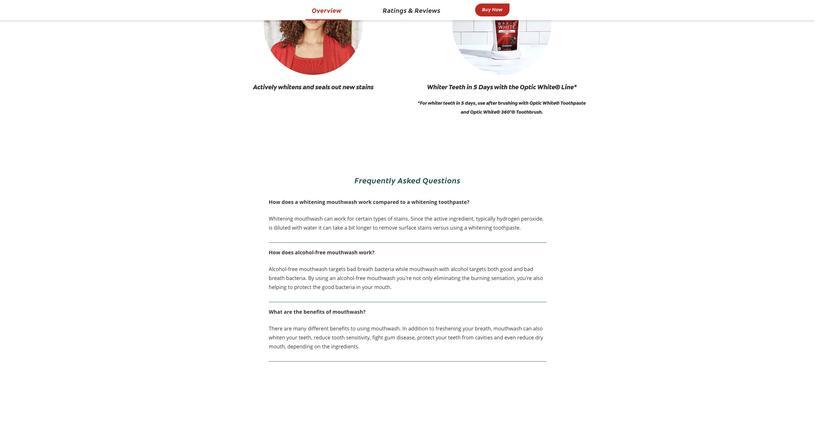 Task type: describe. For each thing, give the bounding box(es) containing it.
mouth,
[[269, 343, 286, 350]]

the down by at the left
[[313, 284, 321, 291]]

frequently
[[355, 175, 396, 185]]

it
[[319, 224, 322, 231]]

how for how does alcohol-free mouthwash work?
[[269, 249, 280, 256]]

days,
[[465, 100, 477, 106]]

ingredient,
[[449, 215, 475, 222]]

addition
[[408, 325, 428, 332]]

peroxide,
[[521, 215, 544, 222]]

reviews
[[415, 6, 441, 14]]

on
[[314, 343, 321, 350]]

helping
[[269, 284, 287, 291]]

breath,
[[475, 325, 492, 332]]

alcohol-free mouthwash targets bad breath bacteria while mouthwash with alcohol targets both good and bad breath bacteria. by using an alcohol-free mouthwash you're not only eliminating the burning sensation, you're also helping to protect the good bacteria in your mouth.
[[269, 266, 543, 291]]

whitening mouthwash can work for certain types of stains. since the active ingredient, typically hydrogen peroxide, is diluted with water it can take a bit longer to remove surface stains versus using a whitening toothpaste.
[[269, 215, 544, 231]]

whiten
[[269, 334, 285, 341]]

burning
[[471, 275, 490, 282]]

while
[[396, 266, 408, 273]]

not
[[413, 275, 421, 282]]

water
[[304, 224, 317, 231]]

with for bacteria.
[[439, 266, 450, 273]]

after
[[486, 100, 497, 106]]

to inside whitening mouthwash can work for certain types of stains. since the active ingredient, typically hydrogen peroxide, is diluted with water it can take a bit longer to remove surface stains versus using a whitening toothpaste.
[[373, 224, 378, 231]]

work inside whitening mouthwash can work for certain types of stains. since the active ingredient, typically hydrogen peroxide, is diluted with water it can take a bit longer to remove surface stains versus using a whitening toothpaste.
[[334, 215, 346, 222]]

brushing
[[498, 100, 518, 106]]

by
[[308, 275, 314, 282]]

1 horizontal spatial optic
[[530, 100, 542, 106]]

dry
[[535, 334, 543, 341]]

0 vertical spatial benefits
[[304, 309, 325, 316]]

2 targets from the left
[[470, 266, 486, 273]]

longer
[[356, 224, 372, 231]]

remove
[[379, 224, 398, 231]]

your up from
[[463, 325, 474, 332]]

how does alcohol-free mouthwash work?
[[269, 249, 375, 256]]

take
[[333, 224, 343, 231]]

bacteria.
[[286, 275, 307, 282]]

0 horizontal spatial free
[[288, 266, 298, 273]]

how does a whitening mouthwash work compared to a whitening toothpaste?
[[269, 199, 470, 206]]

whitens
[[278, 83, 302, 91]]

both
[[488, 266, 499, 273]]

&
[[408, 6, 413, 14]]

questions
[[423, 175, 461, 185]]

now
[[492, 6, 503, 13]]

ratings & reviews button
[[376, 4, 447, 18]]

using inside whitening mouthwash can work for certain types of stains. since the active ingredient, typically hydrogen peroxide, is diluted with water it can take a bit longer to remove surface stains versus using a whitening toothpaste.
[[450, 224, 463, 231]]

using inside alcohol-free mouthwash targets bad breath bacteria while mouthwash with alcohol targets both good and bad breath bacteria. by using an alcohol-free mouthwash you're not only eliminating the burning sensation, you're also helping to protect the good bacteria in your mouth.
[[316, 275, 328, 282]]

can inside there are many different benefits to using mouthwash. in addition to freshening your breath, mouthwash can also whiten your teeth, reduce tooth sensitivity, fight gum disease, protect your teeth from cavities and even reduce dry mouth, depending on the ingredients.
[[523, 325, 532, 332]]

0 horizontal spatial whitening
[[300, 199, 325, 206]]

whitening inside whitening mouthwash can work for certain types of stains. since the active ingredient, typically hydrogen peroxide, is diluted with water it can take a bit longer to remove surface stains versus using a whitening toothpaste.
[[469, 224, 492, 231]]

1 horizontal spatial bacteria
[[375, 266, 394, 273]]

ratings & reviews
[[383, 6, 441, 14]]

your down many
[[286, 334, 297, 341]]

surface
[[399, 224, 417, 231]]

mouthwash inside whitening mouthwash can work for certain types of stains. since the active ingredient, typically hydrogen peroxide, is diluted with water it can take a bit longer to remove surface stains versus using a whitening toothpaste.
[[295, 215, 323, 222]]

stains.
[[394, 215, 409, 222]]

overview button
[[305, 4, 348, 20]]

1 targets from the left
[[329, 266, 346, 273]]

whitening
[[269, 215, 293, 222]]

colgate optic white whitening mouthwash image
[[453, 0, 551, 75]]

hydrogen
[[497, 215, 520, 222]]

and left seals
[[303, 83, 314, 91]]

your down freshening on the right of page
[[436, 334, 447, 341]]

0 vertical spatial stains
[[356, 83, 374, 91]]

use
[[478, 100, 485, 106]]

360°®
[[501, 109, 515, 115]]

2 you're from the left
[[517, 275, 532, 282]]

active
[[434, 215, 448, 222]]

different
[[308, 325, 329, 332]]

freshening
[[436, 325, 461, 332]]

mouthwash.
[[371, 325, 401, 332]]

types
[[374, 215, 386, 222]]

certain
[[356, 215, 372, 222]]

teeth inside there are many different benefits to using mouthwash. in addition to freshening your breath, mouthwash can also whiten your teeth, reduce tooth sensitivity, fight gum disease, protect your teeth from cavities and even reduce dry mouth, depending on the ingredients.
[[448, 334, 461, 341]]

*for whiter teeth in 5 days, use after brushing with optic white® toothpaste and optic white® 360°® toothbrush.
[[418, 100, 586, 115]]

depending
[[287, 343, 313, 350]]

buy now
[[482, 6, 503, 13]]

teeth,
[[299, 334, 313, 341]]

woman smiling image
[[264, 0, 363, 75]]

seals
[[315, 83, 330, 91]]

also inside there are many different benefits to using mouthwash. in addition to freshening your breath, mouthwash can also whiten your teeth, reduce tooth sensitivity, fight gum disease, protect your teeth from cavities and even reduce dry mouth, depending on the ingredients.
[[533, 325, 543, 332]]

the up many
[[294, 309, 302, 316]]

even
[[505, 334, 516, 341]]

0 vertical spatial good
[[500, 266, 512, 273]]

0 vertical spatial breath
[[358, 266, 373, 273]]

1 bad from the left
[[347, 266, 356, 273]]

5
[[461, 100, 464, 106]]

whiter
[[428, 100, 442, 106]]

sensitivity,
[[346, 334, 371, 341]]

1 vertical spatial white®
[[483, 109, 500, 115]]

ingredients.
[[331, 343, 360, 350]]

how for how does a whitening mouthwash work compared to a whitening toothpaste?
[[269, 199, 280, 206]]

the inside whitening mouthwash can work for certain types of stains. since the active ingredient, typically hydrogen peroxide, is diluted with water it can take a bit longer to remove surface stains versus using a whitening toothpaste.
[[425, 215, 433, 222]]

1 vertical spatial bacteria
[[336, 284, 355, 291]]

an
[[330, 275, 336, 282]]

new
[[343, 83, 355, 91]]

1 vertical spatial can
[[323, 224, 332, 231]]

0 horizontal spatial alcohol-
[[295, 249, 315, 256]]

mouthwash up mouth.
[[367, 275, 395, 282]]

alcohol- inside alcohol-free mouthwash targets bad breath bacteria while mouthwash with alcohol targets both good and bad breath bacteria. by using an alcohol-free mouthwash you're not only eliminating the burning sensation, you're also helping to protect the good bacteria in your mouth.
[[337, 275, 356, 282]]

typically
[[476, 215, 496, 222]]

0 vertical spatial can
[[324, 215, 333, 222]]

protect inside alcohol-free mouthwash targets bad breath bacteria while mouthwash with alcohol targets both good and bad breath bacteria. by using an alcohol-free mouthwash you're not only eliminating the burning sensation, you're also helping to protect the good bacteria in your mouth.
[[294, 284, 312, 291]]

alcohol-
[[269, 266, 288, 273]]

cavities
[[475, 334, 493, 341]]

for
[[347, 215, 354, 222]]

many
[[293, 325, 307, 332]]

toothbrush.
[[516, 109, 543, 115]]

*for
[[418, 100, 427, 106]]

1 you're from the left
[[397, 275, 412, 282]]

in inside alcohol-free mouthwash targets bad breath bacteria while mouthwash with alcohol targets both good and bad breath bacteria. by using an alcohol-free mouthwash you're not only eliminating the burning sensation, you're also helping to protect the good bacteria in your mouth.
[[356, 284, 361, 291]]

are for the
[[284, 309, 292, 316]]

mouthwash left work?
[[327, 249, 358, 256]]

gum
[[385, 334, 395, 341]]

to up stains.
[[400, 199, 406, 206]]



Task type: locate. For each thing, give the bounding box(es) containing it.
bad
[[347, 266, 356, 273], [524, 266, 533, 273]]

protect inside there are many different benefits to using mouthwash. in addition to freshening your breath, mouthwash can also whiten your teeth, reduce tooth sensitivity, fight gum disease, protect your teeth from cavities and even reduce dry mouth, depending on the ingredients.
[[417, 334, 435, 341]]

to inside alcohol-free mouthwash targets bad breath bacteria while mouthwash with alcohol targets both good and bad breath bacteria. by using an alcohol-free mouthwash you're not only eliminating the burning sensation, you're also helping to protect the good bacteria in your mouth.
[[288, 284, 293, 291]]

1 vertical spatial of
[[326, 309, 331, 316]]

out
[[331, 83, 341, 91]]

0 horizontal spatial benefits
[[304, 309, 325, 316]]

good up sensation,
[[500, 266, 512, 273]]

how up alcohol-
[[269, 249, 280, 256]]

breath down work?
[[358, 266, 373, 273]]

with inside alcohol-free mouthwash targets bad breath bacteria while mouthwash with alcohol targets both good and bad breath bacteria. by using an alcohol-free mouthwash you're not only eliminating the burning sensation, you're also helping to protect the good bacteria in your mouth.
[[439, 266, 450, 273]]

in left mouth.
[[356, 284, 361, 291]]

teeth down freshening on the right of page
[[448, 334, 461, 341]]

2 horizontal spatial with
[[519, 100, 529, 106]]

mouthwash up "even"
[[494, 325, 522, 332]]

1 vertical spatial using
[[316, 275, 328, 282]]

does
[[282, 199, 294, 206], [282, 249, 294, 256]]

using
[[450, 224, 463, 231], [316, 275, 328, 282], [357, 325, 370, 332]]

2 vertical spatial free
[[356, 275, 366, 282]]

0 vertical spatial work
[[359, 199, 372, 206]]

with inside whitening mouthwash can work for certain types of stains. since the active ingredient, typically hydrogen peroxide, is diluted with water it can take a bit longer to remove surface stains versus using a whitening toothpaste.
[[292, 224, 302, 231]]

with up the eliminating on the right bottom of the page
[[439, 266, 450, 273]]

whitening up since
[[412, 199, 437, 206]]

can
[[324, 215, 333, 222], [323, 224, 332, 231], [523, 325, 532, 332]]

0 horizontal spatial optic
[[470, 109, 482, 115]]

teeth inside *for whiter teeth in 5 days, use after brushing with optic white® toothpaste and optic white® 360°® toothbrush.
[[443, 100, 455, 106]]

using down ingredient,
[[450, 224, 463, 231]]

of inside whitening mouthwash can work for certain types of stains. since the active ingredient, typically hydrogen peroxide, is diluted with water it can take a bit longer to remove surface stains versus using a whitening toothpaste.
[[388, 215, 393, 222]]

mouthwash?
[[333, 309, 366, 316]]

free up bacteria.
[[288, 266, 298, 273]]

work?
[[359, 249, 375, 256]]

and down 5
[[461, 109, 469, 115]]

ratings
[[383, 6, 407, 14]]

your left mouth.
[[362, 284, 373, 291]]

1 horizontal spatial free
[[315, 249, 326, 256]]

0 horizontal spatial bacteria
[[336, 284, 355, 291]]

with for toothbrush.
[[519, 100, 529, 106]]

whitening down typically
[[469, 224, 492, 231]]

1 also from the top
[[533, 275, 543, 282]]

to right addition
[[430, 325, 434, 332]]

mouthwash up the for at the left
[[327, 199, 357, 206]]

1 vertical spatial protect
[[417, 334, 435, 341]]

disease,
[[397, 334, 416, 341]]

you're
[[397, 275, 412, 282], [517, 275, 532, 282]]

benefits up different
[[304, 309, 325, 316]]

1 vertical spatial also
[[533, 325, 543, 332]]

frequently asked questions
[[355, 175, 461, 185]]

alcohol
[[451, 266, 468, 273]]

what are the benefits of mouthwash?
[[269, 309, 366, 316]]

1 does from the top
[[282, 199, 294, 206]]

0 horizontal spatial stains
[[356, 83, 374, 91]]

1 vertical spatial how
[[269, 249, 280, 256]]

white® left toothpaste
[[543, 100, 560, 106]]

1 how from the top
[[269, 199, 280, 206]]

using inside there are many different benefits to using mouthwash. in addition to freshening your breath, mouthwash can also whiten your teeth, reduce tooth sensitivity, fight gum disease, protect your teeth from cavities and even reduce dry mouth, depending on the ingredients.
[[357, 325, 370, 332]]

asked
[[398, 175, 421, 185]]

mouthwash up by at the left
[[299, 266, 328, 273]]

bacteria down an
[[336, 284, 355, 291]]

0 vertical spatial free
[[315, 249, 326, 256]]

0 horizontal spatial good
[[322, 284, 334, 291]]

of up remove
[[388, 215, 393, 222]]

1 vertical spatial work
[[334, 215, 346, 222]]

1 reduce from the left
[[314, 334, 331, 341]]

0 vertical spatial using
[[450, 224, 463, 231]]

0 horizontal spatial in
[[356, 284, 361, 291]]

1 horizontal spatial white®
[[543, 100, 560, 106]]

is
[[269, 224, 273, 231]]

with left water
[[292, 224, 302, 231]]

1 vertical spatial stains
[[418, 224, 432, 231]]

optic up toothbrush.
[[530, 100, 542, 106]]

does up whitening
[[282, 199, 294, 206]]

1 are from the top
[[284, 309, 292, 316]]

1 horizontal spatial targets
[[470, 266, 486, 273]]

targets
[[329, 266, 346, 273], [470, 266, 486, 273]]

targets up burning
[[470, 266, 486, 273]]

0 vertical spatial does
[[282, 199, 294, 206]]

teeth
[[443, 100, 455, 106], [448, 334, 461, 341]]

0 horizontal spatial work
[[334, 215, 346, 222]]

are for many
[[284, 325, 292, 332]]

bacteria left while at bottom
[[375, 266, 394, 273]]

and inside there are many different benefits to using mouthwash. in addition to freshening your breath, mouthwash can also whiten your teeth, reduce tooth sensitivity, fight gum disease, protect your teeth from cavities and even reduce dry mouth, depending on the ingredients.
[[494, 334, 503, 341]]

whitening up water
[[300, 199, 325, 206]]

1 horizontal spatial stains
[[418, 224, 432, 231]]

only
[[423, 275, 433, 282]]

mouthwash
[[327, 199, 357, 206], [295, 215, 323, 222], [327, 249, 358, 256], [299, 266, 328, 273], [410, 266, 438, 273], [367, 275, 395, 282], [494, 325, 522, 332]]

free down work?
[[356, 275, 366, 282]]

reduce down different
[[314, 334, 331, 341]]

0 vertical spatial are
[[284, 309, 292, 316]]

1 horizontal spatial you're
[[517, 275, 532, 282]]

0 horizontal spatial protect
[[294, 284, 312, 291]]

there
[[269, 325, 283, 332]]

versus
[[433, 224, 449, 231]]

mouthwash up water
[[295, 215, 323, 222]]

sensation,
[[491, 275, 516, 282]]

in
[[456, 100, 460, 106], [356, 284, 361, 291]]

0 vertical spatial bacteria
[[375, 266, 394, 273]]

2 vertical spatial with
[[439, 266, 450, 273]]

1 horizontal spatial alcohol-
[[337, 275, 356, 282]]

0 vertical spatial with
[[519, 100, 529, 106]]

1 vertical spatial in
[[356, 284, 361, 291]]

1 vertical spatial free
[[288, 266, 298, 273]]

with inside *for whiter teeth in 5 days, use after brushing with optic white® toothpaste and optic white® 360°® toothbrush.
[[519, 100, 529, 106]]

free down it
[[315, 249, 326, 256]]

1 horizontal spatial of
[[388, 215, 393, 222]]

since
[[411, 215, 423, 222]]

toothpaste?
[[439, 199, 470, 206]]

toothpaste.
[[494, 224, 521, 231]]

are right what
[[284, 309, 292, 316]]

0 vertical spatial alcohol-
[[295, 249, 315, 256]]

0 horizontal spatial reduce
[[314, 334, 331, 341]]

1 vertical spatial does
[[282, 249, 294, 256]]

of up different
[[326, 309, 331, 316]]

reduce left dry
[[518, 334, 534, 341]]

bacteria
[[375, 266, 394, 273], [336, 284, 355, 291]]

1 horizontal spatial with
[[439, 266, 450, 273]]

0 horizontal spatial using
[[316, 275, 328, 282]]

2 horizontal spatial using
[[450, 224, 463, 231]]

stains down since
[[418, 224, 432, 231]]

mouth.
[[374, 284, 392, 291]]

1 vertical spatial good
[[322, 284, 334, 291]]

protect down bacteria.
[[294, 284, 312, 291]]

0 vertical spatial also
[[533, 275, 543, 282]]

what
[[269, 309, 283, 316]]

in
[[402, 325, 407, 332]]

work
[[359, 199, 372, 206], [334, 215, 346, 222]]

1 vertical spatial optic
[[470, 109, 482, 115]]

0 horizontal spatial targets
[[329, 266, 346, 273]]

with up toothbrush.
[[519, 100, 529, 106]]

buy now button
[[475, 4, 510, 16]]

0 horizontal spatial with
[[292, 224, 302, 231]]

the right "on"
[[322, 343, 330, 350]]

you're right sensation,
[[517, 275, 532, 282]]

also
[[533, 275, 543, 282], [533, 325, 543, 332]]

how
[[269, 199, 280, 206], [269, 249, 280, 256]]

mouthwash inside there are many different benefits to using mouthwash. in addition to freshening your breath, mouthwash can also whiten your teeth, reduce tooth sensitivity, fight gum disease, protect your teeth from cavities and even reduce dry mouth, depending on the ingredients.
[[494, 325, 522, 332]]

breath
[[358, 266, 373, 273], [269, 275, 285, 282]]

0 vertical spatial white®
[[543, 100, 560, 106]]

work up take
[[334, 215, 346, 222]]

white®
[[543, 100, 560, 106], [483, 109, 500, 115]]

2 horizontal spatial whitening
[[469, 224, 492, 231]]

teeth left 5
[[443, 100, 455, 106]]

in left 5
[[456, 100, 460, 106]]

2 horizontal spatial free
[[356, 275, 366, 282]]

how up whitening
[[269, 199, 280, 206]]

1 vertical spatial alcohol-
[[337, 275, 356, 282]]

1 vertical spatial with
[[292, 224, 302, 231]]

2 does from the top
[[282, 249, 294, 256]]

0 vertical spatial of
[[388, 215, 393, 222]]

tooth
[[332, 334, 345, 341]]

1 horizontal spatial benefits
[[330, 325, 349, 332]]

good down an
[[322, 284, 334, 291]]

optic
[[530, 100, 542, 106], [470, 109, 482, 115]]

and inside alcohol-free mouthwash targets bad breath bacteria while mouthwash with alcohol targets both good and bad breath bacteria. by using an alcohol-free mouthwash you're not only eliminating the burning sensation, you're also helping to protect the good bacteria in your mouth.
[[514, 266, 523, 273]]

1 horizontal spatial breath
[[358, 266, 373, 273]]

1 horizontal spatial in
[[456, 100, 460, 106]]

0 vertical spatial in
[[456, 100, 460, 106]]

actively
[[253, 83, 277, 91]]

1 vertical spatial teeth
[[448, 334, 461, 341]]

there are many different benefits to using mouthwash. in addition to freshening your breath, mouthwash can also whiten your teeth, reduce tooth sensitivity, fight gum disease, protect your teeth from cavities and even reduce dry mouth, depending on the ingredients.
[[269, 325, 543, 350]]

also inside alcohol-free mouthwash targets bad breath bacteria while mouthwash with alcohol targets both good and bad breath bacteria. by using an alcohol-free mouthwash you're not only eliminating the burning sensation, you're also helping to protect the good bacteria in your mouth.
[[533, 275, 543, 282]]

are inside there are many different benefits to using mouthwash. in addition to freshening your breath, mouthwash can also whiten your teeth, reduce tooth sensitivity, fight gum disease, protect your teeth from cavities and even reduce dry mouth, depending on the ingredients.
[[284, 325, 292, 332]]

from
[[462, 334, 474, 341]]

1 horizontal spatial bad
[[524, 266, 533, 273]]

stains inside whitening mouthwash can work for certain types of stains. since the active ingredient, typically hydrogen peroxide, is diluted with water it can take a bit longer to remove surface stains versus using a whitening toothpaste.
[[418, 224, 432, 231]]

and inside *for whiter teeth in 5 days, use after brushing with optic white® toothpaste and optic white® 360°® toothbrush.
[[461, 109, 469, 115]]

toothpaste
[[561, 100, 586, 106]]

stains
[[356, 83, 374, 91], [418, 224, 432, 231]]

does up alcohol-
[[282, 249, 294, 256]]

with
[[519, 100, 529, 106], [292, 224, 302, 231], [439, 266, 450, 273]]

2 vertical spatial using
[[357, 325, 370, 332]]

in inside *for whiter teeth in 5 days, use after brushing with optic white® toothpaste and optic white® 360°® toothbrush.
[[456, 100, 460, 106]]

actively whitens and seals out new stains
[[253, 83, 374, 91]]

protect down addition
[[417, 334, 435, 341]]

1 vertical spatial are
[[284, 325, 292, 332]]

0 vertical spatial optic
[[530, 100, 542, 106]]

1 horizontal spatial protect
[[417, 334, 435, 341]]

to down types
[[373, 224, 378, 231]]

2 how from the top
[[269, 249, 280, 256]]

does for alcohol-
[[282, 249, 294, 256]]

breath up helping
[[269, 275, 285, 282]]

1 horizontal spatial work
[[359, 199, 372, 206]]

the inside there are many different benefits to using mouthwash. in addition to freshening your breath, mouthwash can also whiten your teeth, reduce tooth sensitivity, fight gum disease, protect your teeth from cavities and even reduce dry mouth, depending on the ingredients.
[[322, 343, 330, 350]]

the right since
[[425, 215, 433, 222]]

1 vertical spatial benefits
[[330, 325, 349, 332]]

2 are from the top
[[284, 325, 292, 332]]

work up certain
[[359, 199, 372, 206]]

the down 'alcohol'
[[462, 275, 470, 282]]

1 horizontal spatial whitening
[[412, 199, 437, 206]]

benefits
[[304, 309, 325, 316], [330, 325, 349, 332]]

2 reduce from the left
[[518, 334, 534, 341]]

whitening
[[300, 199, 325, 206], [412, 199, 437, 206], [469, 224, 492, 231]]

0 horizontal spatial of
[[326, 309, 331, 316]]

targets up an
[[329, 266, 346, 273]]

does for a
[[282, 199, 294, 206]]

2 bad from the left
[[524, 266, 533, 273]]

and up sensation,
[[514, 266, 523, 273]]

using right by at the left
[[316, 275, 328, 282]]

compared
[[373, 199, 399, 206]]

mouthwash up only
[[410, 266, 438, 273]]

to down bacteria.
[[288, 284, 293, 291]]

eliminating
[[434, 275, 461, 282]]

benefits inside there are many different benefits to using mouthwash. in addition to freshening your breath, mouthwash can also whiten your teeth, reduce tooth sensitivity, fight gum disease, protect your teeth from cavities and even reduce dry mouth, depending on the ingredients.
[[330, 325, 349, 332]]

alcohol- right an
[[337, 275, 356, 282]]

and left "even"
[[494, 334, 503, 341]]

are left many
[[284, 325, 292, 332]]

0 horizontal spatial breath
[[269, 275, 285, 282]]

bit
[[349, 224, 355, 231]]

0 vertical spatial how
[[269, 199, 280, 206]]

0 horizontal spatial bad
[[347, 266, 356, 273]]

alcohol- down water
[[295, 249, 315, 256]]

1 vertical spatial breath
[[269, 275, 285, 282]]

0 vertical spatial teeth
[[443, 100, 455, 106]]

2 also from the top
[[533, 325, 543, 332]]

benefits up tooth
[[330, 325, 349, 332]]

white® down "after"
[[483, 109, 500, 115]]

using up sensitivity,
[[357, 325, 370, 332]]

0 horizontal spatial white®
[[483, 109, 500, 115]]

of
[[388, 215, 393, 222], [326, 309, 331, 316]]

0 vertical spatial protect
[[294, 284, 312, 291]]

buy
[[482, 6, 491, 13]]

your inside alcohol-free mouthwash targets bad breath bacteria while mouthwash with alcohol targets both good and bad breath bacteria. by using an alcohol-free mouthwash you're not only eliminating the burning sensation, you're also helping to protect the good bacteria in your mouth.
[[362, 284, 373, 291]]

overview
[[312, 6, 342, 14]]

1 horizontal spatial reduce
[[518, 334, 534, 341]]

stains right the new
[[356, 83, 374, 91]]

2 vertical spatial can
[[523, 325, 532, 332]]

optic down days,
[[470, 109, 482, 115]]

0 horizontal spatial you're
[[397, 275, 412, 282]]

1 horizontal spatial good
[[500, 266, 512, 273]]

diluted
[[274, 224, 291, 231]]

to up sensitivity,
[[351, 325, 356, 332]]

1 horizontal spatial using
[[357, 325, 370, 332]]

fight
[[372, 334, 383, 341]]

reduce
[[314, 334, 331, 341], [518, 334, 534, 341]]

you're down while at bottom
[[397, 275, 412, 282]]



Task type: vqa. For each thing, say whether or not it's contained in the screenshot.
horribly
no



